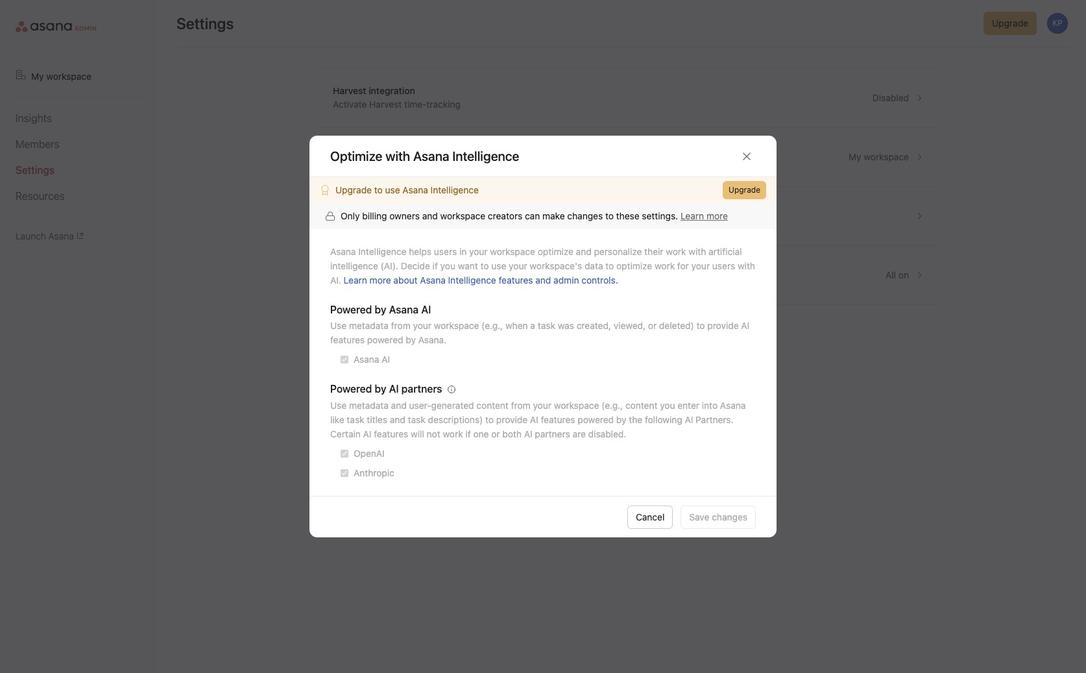 Task type: describe. For each thing, give the bounding box(es) containing it.
1 vertical spatial harvest
[[369, 99, 402, 110]]

anthropic
[[354, 467, 395, 478]]

you inside use metadata and user-generated content from your workspace (e.g., content you enter into asana like task titles and task descriptions) to provide ai features powered by the following ai partners. certain ai features will not work if one or both ai partners are disabled.
[[660, 400, 675, 411]]

asana inside the workspace name customize asana by changing the workspace's name
[[380, 158, 405, 169]]

both
[[503, 428, 522, 439]]

workspace's inside asana intelligence helps users in your workspace optimize and personalize their work with artificial intelligence (ai). decide if you want to use your workspace's data to optimize work for your users with ai.
[[530, 260, 582, 271]]

enter
[[678, 400, 700, 411]]

2 content from the left
[[626, 400, 658, 411]]

personalize
[[594, 246, 642, 257]]

optimize with asana intelligence
[[330, 148, 520, 163]]

optimize with asana intelligence dialog
[[310, 136, 777, 537]]

asana down helps
[[413, 276, 438, 287]]

work right their
[[666, 246, 686, 257]]

by left "asana ai"
[[375, 304, 387, 315]]

are
[[573, 428, 586, 439]]

created,
[[577, 320, 611, 331]]

to inside use metadata and user-generated content from your workspace (e.g., content you enter into asana like task titles and task descriptions) to provide ai features powered by the following ai partners. certain ai features will not work if one or both ai partners are disabled.
[[486, 414, 494, 425]]

customize
[[333, 158, 377, 169]]

with inside optimize with asana intelligence decide if you want asana to use your workspace's data to optimize work for your users.
[[374, 262, 392, 273]]

learn more about asana intelligence features and admin controls. link
[[344, 275, 618, 286]]

kp
[[1053, 18, 1063, 28]]

in
[[460, 246, 467, 257]]

task inside the powered by asana ai use metadata from your workspace (e.g., when a task was created, viewed, or deleted) to provide ai features powered by asana.
[[538, 320, 556, 331]]

and down powered by ai partners
[[391, 400, 407, 411]]

2 horizontal spatial optimize
[[617, 260, 652, 271]]

titles
[[367, 414, 387, 425]]

asana intelligence
[[413, 148, 520, 163]]

(e.g., inside use metadata and user-generated content from your workspace (e.g., content you enter into asana like task titles and task descriptions) to provide ai features powered by the following ai partners. certain ai features will not work if one or both ai partners are disabled.
[[602, 400, 623, 411]]

asana right 'asana ai' checkbox
[[354, 354, 379, 365]]

save changes
[[690, 511, 748, 522]]

workspace up in
[[440, 210, 486, 221]]

(e.g., inside the powered by asana ai use metadata from your workspace (e.g., when a task was created, viewed, or deleted) to provide ai features powered by asana.
[[482, 320, 503, 331]]

workspace inside convert to organization convert your workspace to an organization
[[389, 217, 435, 228]]

1 horizontal spatial my
[[849, 151, 862, 162]]

users.
[[673, 276, 698, 287]]

insights link
[[16, 110, 140, 126]]

only billing owners and workspace creators can make changes to these settings. learn more
[[341, 210, 728, 221]]

ai inside the powered by asana ai use metadata from your workspace (e.g., when a task was created, viewed, or deleted) to provide ai features powered by asana.
[[741, 320, 750, 331]]

features up "when"
[[499, 275, 533, 286]]

use inside use metadata and user-generated content from your workspace (e.g., content you enter into asana like task titles and task descriptions) to provide ai features powered by the following ai partners. certain ai features will not work if one or both ai partners are disabled.
[[330, 400, 347, 411]]

integration
[[369, 85, 415, 96]]

resources
[[16, 190, 65, 202]]

use metadata and user-generated content from your workspace (e.g., content you enter into asana like task titles and task descriptions) to provide ai features powered by the following ai partners. certain ai features will not work if one or both ai partners are disabled.
[[330, 400, 746, 439]]

1 content from the left
[[477, 400, 509, 411]]

features inside the powered by asana ai use metadata from your workspace (e.g., when a task was created, viewed, or deleted) to provide ai features powered by asana.
[[330, 334, 365, 345]]

0 horizontal spatial learn
[[344, 275, 367, 286]]

save
[[690, 511, 710, 522]]

asana right launch
[[48, 230, 74, 241]]

data inside optimize with asana intelligence decide if you want asana to use your workspace's data to optimize work for your users.
[[545, 276, 563, 287]]

on
[[899, 269, 909, 280]]

powered for powered by ai partners
[[330, 383, 372, 395]]

workspace up insights link
[[46, 71, 91, 82]]

and left the an
[[422, 210, 438, 221]]

or inside use metadata and user-generated content from your workspace (e.g., content you enter into asana like task titles and task descriptions) to provide ai features powered by the following ai partners. certain ai features will not work if one or both ai partners are disabled.
[[492, 428, 500, 439]]

provide inside use metadata and user-generated content from your workspace (e.g., content you enter into asana like task titles and task descriptions) to provide ai features powered by the following ai partners. certain ai features will not work if one or both ai partners are disabled.
[[496, 414, 528, 425]]

workspace
[[333, 144, 381, 155]]

powered by asana ai use metadata from your workspace (e.g., when a task was created, viewed, or deleted) to provide ai features powered by asana.
[[330, 304, 750, 345]]

launch asana
[[16, 230, 74, 241]]

powered for powered by asana ai use metadata from your workspace (e.g., when a task was created, viewed, or deleted) to provide ai features powered by asana.
[[330, 304, 372, 315]]

to up learn more about asana intelligence features and admin controls. link
[[481, 260, 489, 271]]

changing
[[420, 158, 459, 169]]

2 horizontal spatial upgrade
[[992, 18, 1029, 29]]

intelligence inside optimize with asana intelligence decide if you want asana to use your workspace's data to optimize work for your users.
[[423, 262, 473, 273]]

0 vertical spatial use
[[385, 184, 400, 195]]

all on
[[886, 269, 909, 280]]

for inside optimize with asana intelligence decide if you want asana to use your workspace's data to optimize work for your users.
[[638, 276, 649, 287]]

if inside asana intelligence helps users in your workspace optimize and personalize their work with artificial intelligence (ai). decide if you want to use your workspace's data to optimize work for your users with ai.
[[433, 260, 438, 271]]

changes inside button
[[712, 511, 748, 522]]

resources link
[[16, 188, 140, 204]]

workspace's inside optimize with asana intelligence decide if you want asana to use your workspace's data to optimize work for your users.
[[490, 276, 542, 287]]

data inside asana intelligence helps users in your workspace optimize and personalize their work with artificial intelligence (ai). decide if you want to use your workspace's data to optimize work for your users with ai.
[[585, 260, 603, 271]]

intelligence
[[330, 260, 378, 271]]

these
[[616, 210, 640, 221]]

harvest integration activate harvest time-tracking
[[333, 85, 461, 110]]

1 horizontal spatial task
[[408, 414, 426, 425]]

will
[[411, 428, 424, 439]]

the inside use metadata and user-generated content from your workspace (e.g., content you enter into asana like task titles and task descriptions) to provide ai features powered by the following ai partners. certain ai features will not work if one or both ai partners are disabled.
[[629, 414, 643, 425]]

if inside use metadata and user-generated content from your workspace (e.g., content you enter into asana like task titles and task descriptions) to provide ai features powered by the following ai partners. certain ai features will not work if one or both ai partners are disabled.
[[466, 428, 471, 439]]

partners
[[535, 428, 570, 439]]

0 vertical spatial users
[[434, 246, 457, 257]]

metadata inside the powered by asana ai use metadata from your workspace (e.g., when a task was created, viewed, or deleted) to provide ai features powered by asana.
[[349, 320, 389, 331]]

learn more about asana intelligence features and admin controls.
[[344, 275, 618, 286]]

by inside the workspace name customize asana by changing the workspace's name
[[408, 158, 418, 169]]

disabled
[[873, 92, 909, 103]]

deleted)
[[659, 320, 694, 331]]

all
[[886, 269, 896, 280]]

intelligence inside asana intelligence helps users in your workspace optimize and personalize their work with artificial intelligence (ai). decide if you want to use your workspace's data to optimize work for your users with ai.
[[358, 246, 407, 257]]

1 horizontal spatial learn
[[681, 210, 704, 221]]

creators
[[488, 210, 523, 221]]

ai.
[[330, 275, 341, 286]]

asana up about
[[394, 262, 421, 273]]

1 vertical spatial name
[[532, 158, 555, 169]]

and inside asana intelligence helps users in your workspace optimize and personalize their work with artificial intelligence (ai). decide if you want to use your workspace's data to optimize work for your users with ai.
[[576, 246, 592, 257]]

want inside asana intelligence helps users in your workspace optimize and personalize their work with artificial intelligence (ai). decide if you want to use your workspace's data to optimize work for your users with ai.
[[458, 260, 478, 271]]

(ai).
[[381, 260, 399, 271]]

asana up convert to organization convert your workspace to an organization
[[403, 184, 428, 195]]

an
[[448, 217, 458, 228]]

and right titles
[[390, 414, 406, 425]]

launch asana link
[[16, 230, 140, 241]]

asana intelligence helps users in your workspace optimize and personalize their work with artificial intelligence (ai). decide if you want to use your workspace's data to optimize work for your users with ai.
[[330, 246, 756, 286]]

members
[[16, 138, 60, 150]]

0 horizontal spatial task
[[347, 414, 365, 425]]

members link
[[16, 136, 140, 152]]

helps
[[409, 246, 432, 257]]

0 horizontal spatial changes
[[568, 210, 603, 221]]

ai partners
[[389, 383, 442, 395]]

0 vertical spatial more
[[707, 210, 728, 221]]

to right about
[[441, 276, 449, 287]]

openai
[[354, 448, 385, 459]]

asana inside asana intelligence helps users in your workspace optimize and personalize their work with artificial intelligence (ai). decide if you want to use your workspace's data to optimize work for your users with ai.
[[330, 246, 356, 257]]

metadata inside use metadata and user-generated content from your workspace (e.g., content you enter into asana like task titles and task descriptions) to provide ai features powered by the following ai partners. certain ai features will not work if one or both ai partners are disabled.
[[349, 400, 389, 411]]

partners.
[[696, 414, 734, 425]]

0 horizontal spatial more
[[370, 275, 391, 286]]

by left the asana. in the left of the page
[[406, 334, 416, 345]]

powered inside the powered by asana ai use metadata from your workspace (e.g., when a task was created, viewed, or deleted) to provide ai features powered by asana.
[[367, 334, 403, 345]]

powered by ai partners
[[330, 383, 442, 395]]

settings link
[[16, 162, 140, 178]]

0 vertical spatial organization
[[380, 203, 434, 214]]

close this dialog image
[[742, 151, 752, 161]]

convert to organization convert your workspace to an organization
[[333, 203, 512, 228]]

1 vertical spatial organization
[[461, 217, 512, 228]]

activate
[[333, 99, 367, 110]]

cancel
[[636, 511, 665, 522]]

0 vertical spatial upgrade button
[[984, 12, 1037, 35]]

use inside the powered by asana ai use metadata from your workspace (e.g., when a task was created, viewed, or deleted) to provide ai features powered by asana.
[[330, 320, 347, 331]]

from inside use metadata and user-generated content from your workspace (e.g., content you enter into asana like task titles and task descriptions) to provide ai features powered by the following ai partners. certain ai features will not work if one or both ai partners are disabled.
[[511, 400, 531, 411]]

time-
[[404, 99, 427, 110]]

not
[[427, 428, 441, 439]]

the inside the workspace name customize asana by changing the workspace's name
[[462, 158, 475, 169]]

insights
[[16, 112, 52, 124]]

powered inside use metadata and user-generated content from your workspace (e.g., content you enter into asana like task titles and task descriptions) to provide ai features powered by the following ai partners. certain ai features will not work if one or both ai partners are disabled.
[[578, 414, 614, 425]]

0 horizontal spatial harvest
[[333, 85, 366, 96]]

asana.
[[418, 334, 447, 345]]



Task type: locate. For each thing, give the bounding box(es) containing it.
work down "descriptions)"
[[443, 428, 463, 439]]

1 horizontal spatial optimize
[[577, 276, 613, 287]]

can
[[525, 210, 540, 221]]

2 vertical spatial if
[[466, 428, 471, 439]]

0 horizontal spatial my
[[31, 71, 44, 82]]

workspace name customize asana by changing the workspace's name
[[333, 144, 555, 169]]

or inside the powered by asana ai use metadata from your workspace (e.g., when a task was created, viewed, or deleted) to provide ai features powered by asana.
[[648, 320, 657, 331]]

my workspace
[[31, 71, 91, 82], [849, 151, 909, 162]]

data up the powered by asana ai use metadata from your workspace (e.g., when a task was created, viewed, or deleted) to provide ai features powered by asana.
[[545, 276, 563, 287]]

1 horizontal spatial provide
[[708, 320, 739, 331]]

0 horizontal spatial for
[[638, 276, 649, 287]]

or
[[648, 320, 657, 331], [492, 428, 500, 439]]

you inside asana intelligence helps users in your workspace optimize and personalize their work with artificial intelligence (ai). decide if you want to use your workspace's data to optimize work for your users with ai.
[[441, 260, 456, 271]]

task up certain at the left bottom of page
[[347, 414, 365, 425]]

artificial
[[709, 246, 742, 257]]

data
[[585, 260, 603, 271], [545, 276, 563, 287]]

1 powered from the top
[[330, 304, 372, 315]]

0 horizontal spatial want
[[390, 276, 410, 287]]

save changes button
[[681, 505, 756, 529]]

2 vertical spatial you
[[660, 400, 675, 411]]

more
[[707, 210, 728, 221], [370, 275, 391, 286]]

to left controls.
[[566, 276, 574, 287]]

1 convert from the top
[[333, 203, 367, 214]]

use down in
[[452, 276, 467, 287]]

a
[[531, 320, 535, 331]]

work inside use metadata and user-generated content from your workspace (e.g., content you enter into asana like task titles and task descriptions) to provide ai features powered by the following ai partners. certain ai features will not work if one or both ai partners are disabled.
[[443, 428, 463, 439]]

your inside use metadata and user-generated content from your workspace (e.g., content you enter into asana like task titles and task descriptions) to provide ai features powered by the following ai partners. certain ai features will not work if one or both ai partners are disabled.
[[533, 400, 552, 411]]

2 vertical spatial optimize
[[577, 276, 613, 287]]

task up will
[[408, 414, 426, 425]]

1 vertical spatial upgrade button
[[723, 181, 767, 199]]

want down in
[[458, 260, 478, 271]]

0 horizontal spatial provide
[[496, 414, 528, 425]]

1 horizontal spatial (e.g.,
[[602, 400, 623, 411]]

if right (ai).
[[433, 260, 438, 271]]

users down "artificial"
[[713, 260, 736, 271]]

workspace up helps
[[389, 217, 435, 228]]

1 horizontal spatial if
[[433, 260, 438, 271]]

viewed,
[[614, 320, 646, 331]]

or right one
[[492, 428, 500, 439]]

0 vertical spatial the
[[462, 158, 475, 169]]

settings.
[[642, 210, 678, 221]]

workspace inside asana intelligence helps users in your workspace optimize and personalize their work with artificial intelligence (ai). decide if you want to use your workspace's data to optimize work for your users with ai.
[[490, 246, 535, 257]]

about
[[394, 275, 418, 286]]

OpenAI checkbox
[[341, 450, 349, 458]]

upgrade left the kp
[[992, 18, 1029, 29]]

decide inside asana intelligence helps users in your workspace optimize and personalize their work with artificial intelligence (ai). decide if you want to use your workspace's data to optimize work for your users with ai.
[[401, 260, 430, 271]]

the right changing
[[462, 158, 475, 169]]

want inside optimize with asana intelligence decide if you want asana to use your workspace's data to optimize work for your users.
[[390, 276, 410, 287]]

or right viewed,
[[648, 320, 657, 331]]

use up 'asana ai' checkbox
[[330, 320, 347, 331]]

(e.g., left "when"
[[482, 320, 503, 331]]

(e.g., up disabled.
[[602, 400, 623, 411]]

work inside optimize with asana intelligence decide if you want asana to use your workspace's data to optimize work for your users.
[[615, 276, 635, 287]]

1 metadata from the top
[[349, 320, 389, 331]]

launch
[[16, 230, 46, 241]]

1 use from the top
[[330, 320, 347, 331]]

workspace's up creators
[[478, 158, 530, 169]]

workspace inside the powered by asana ai use metadata from your workspace (e.g., when a task was created, viewed, or deleted) to provide ai features powered by asana.
[[434, 320, 479, 331]]

1 horizontal spatial my workspace
[[849, 151, 909, 162]]

features down titles
[[374, 428, 408, 439]]

1 vertical spatial workspace's
[[530, 260, 582, 271]]

metadata
[[349, 320, 389, 331], [349, 400, 389, 411]]

changes
[[568, 210, 603, 221], [712, 511, 748, 522]]

workspace's inside the workspace name customize asana by changing the workspace's name
[[478, 158, 530, 169]]

following
[[645, 414, 683, 425]]

ai
[[741, 320, 750, 331], [382, 354, 390, 365], [530, 414, 539, 425], [685, 414, 693, 425], [363, 428, 372, 439], [524, 428, 533, 439]]

name right "workspace"
[[383, 144, 407, 155]]

0 horizontal spatial decide
[[333, 276, 362, 287]]

organization
[[380, 203, 434, 214], [461, 217, 512, 228]]

name up only billing owners and workspace creators can make changes to these settings. learn more at the top
[[532, 158, 555, 169]]

0 horizontal spatial upgrade button
[[723, 181, 767, 199]]

cancel button
[[628, 505, 673, 529]]

0 vertical spatial use
[[330, 320, 347, 331]]

0 vertical spatial want
[[458, 260, 478, 271]]

1 horizontal spatial use
[[452, 276, 467, 287]]

2 horizontal spatial use
[[492, 260, 507, 271]]

use inside optimize with asana intelligence decide if you want asana to use your workspace's data to optimize work for your users.
[[452, 276, 467, 287]]

tracking
[[427, 99, 461, 110]]

to right only
[[369, 203, 378, 214]]

to up billing
[[374, 184, 383, 195]]

1 vertical spatial optimize
[[333, 262, 371, 273]]

certain
[[330, 428, 361, 439]]

0 vertical spatial my
[[31, 71, 44, 82]]

work down personalize
[[615, 276, 635, 287]]

from
[[391, 320, 411, 331], [511, 400, 531, 411]]

from up both
[[511, 400, 531, 411]]

1 vertical spatial or
[[492, 428, 500, 439]]

workspace down "disabled"
[[864, 151, 909, 162]]

optimize for optimize with asana intelligence decide if you want asana to use your workspace's data to optimize work for your users.
[[333, 262, 371, 273]]

1 vertical spatial powered
[[578, 414, 614, 425]]

2 horizontal spatial if
[[466, 428, 471, 439]]

when
[[506, 320, 528, 331]]

for up users.
[[678, 260, 689, 271]]

descriptions)
[[428, 414, 483, 425]]

0 vertical spatial changes
[[568, 210, 603, 221]]

to left these
[[606, 210, 614, 221]]

0 horizontal spatial you
[[373, 276, 388, 287]]

the left following
[[629, 414, 643, 425]]

0 horizontal spatial data
[[545, 276, 563, 287]]

to left the an
[[437, 217, 446, 228]]

workspace
[[46, 71, 91, 82], [864, 151, 909, 162], [440, 210, 486, 221], [389, 217, 435, 228], [490, 246, 535, 257], [434, 320, 479, 331], [554, 400, 599, 411]]

asana right the into
[[720, 400, 746, 411]]

to inside the powered by asana ai use metadata from your workspace (e.g., when a task was created, viewed, or deleted) to provide ai features powered by asana.
[[697, 320, 705, 331]]

asana right about
[[420, 275, 446, 286]]

and up controls.
[[576, 246, 592, 257]]

upgrade button
[[984, 12, 1037, 35], [723, 181, 767, 199]]

owners
[[390, 210, 420, 221]]

upgrade button left the kp
[[984, 12, 1037, 35]]

1 vertical spatial convert
[[333, 217, 366, 228]]

make
[[543, 210, 565, 221]]

by down asana ai
[[375, 383, 387, 395]]

(e.g.,
[[482, 320, 503, 331], [602, 400, 623, 411]]

data up controls.
[[585, 260, 603, 271]]

0 vertical spatial name
[[383, 144, 407, 155]]

features up partners
[[541, 414, 575, 425]]

organization down the upgrade to use asana intelligence
[[380, 203, 434, 214]]

1 vertical spatial changes
[[712, 511, 748, 522]]

optimize inside dialog
[[330, 148, 383, 163]]

features
[[499, 275, 533, 286], [330, 334, 365, 345], [541, 414, 575, 425], [374, 428, 408, 439]]

0 vertical spatial from
[[391, 320, 411, 331]]

to
[[374, 184, 383, 195], [369, 203, 378, 214], [606, 210, 614, 221], [437, 217, 446, 228], [481, 260, 489, 271], [606, 260, 614, 271], [441, 276, 449, 287], [566, 276, 574, 287], [697, 320, 705, 331], [486, 414, 494, 425]]

my workspace up insights link
[[31, 71, 91, 82]]

1 vertical spatial data
[[545, 276, 563, 287]]

decide down helps
[[401, 260, 430, 271]]

work down their
[[655, 260, 675, 271]]

content up following
[[626, 400, 658, 411]]

by up disabled.
[[617, 414, 627, 425]]

1 horizontal spatial you
[[441, 260, 456, 271]]

2 vertical spatial workspace's
[[490, 276, 542, 287]]

1 horizontal spatial for
[[678, 260, 689, 271]]

0 horizontal spatial upgrade
[[336, 184, 372, 195]]

1 vertical spatial optimize
[[617, 260, 652, 271]]

learn more link
[[681, 210, 728, 221]]

features up 'asana ai' checkbox
[[330, 334, 365, 345]]

upgrade to use asana intelligence
[[336, 184, 479, 195]]

1 vertical spatial metadata
[[349, 400, 389, 411]]

learn
[[681, 210, 704, 221], [344, 275, 367, 286]]

1 horizontal spatial from
[[511, 400, 531, 411]]

use
[[385, 184, 400, 195], [492, 260, 507, 271], [452, 276, 467, 287]]

powered inside the powered by asana ai use metadata from your workspace (e.g., when a task was created, viewed, or deleted) to provide ai features powered by asana.
[[330, 304, 372, 315]]

workspace's up "when"
[[490, 276, 542, 287]]

0 horizontal spatial if
[[365, 276, 370, 287]]

0 horizontal spatial name
[[383, 144, 407, 155]]

1 vertical spatial use
[[492, 260, 507, 271]]

into
[[702, 400, 718, 411]]

content
[[477, 400, 509, 411], [626, 400, 658, 411]]

asana ai
[[354, 354, 390, 365]]

0 vertical spatial optimize
[[330, 148, 383, 163]]

provide right deleted)
[[708, 320, 739, 331]]

2 metadata from the top
[[349, 400, 389, 411]]

more up "artificial"
[[707, 210, 728, 221]]

0 horizontal spatial my workspace
[[31, 71, 91, 82]]

1 vertical spatial learn
[[344, 275, 367, 286]]

asana up the upgrade to use asana intelligence
[[380, 158, 405, 169]]

workspace up are
[[554, 400, 599, 411]]

1 vertical spatial more
[[370, 275, 391, 286]]

2 use from the top
[[330, 400, 347, 411]]

0 horizontal spatial content
[[477, 400, 509, 411]]

to down personalize
[[606, 260, 614, 271]]

1 horizontal spatial upgrade
[[729, 185, 761, 195]]

1 vertical spatial my workspace
[[849, 151, 909, 162]]

upgrade button down close this dialog image
[[723, 181, 767, 199]]

if down intelligence
[[365, 276, 370, 287]]

0 horizontal spatial (e.g.,
[[482, 320, 503, 331]]

my
[[31, 71, 44, 82], [849, 151, 862, 162]]

user-
[[409, 400, 431, 411]]

to right deleted)
[[697, 320, 705, 331]]

0 vertical spatial learn
[[681, 210, 704, 221]]

workspace up the asana. in the left of the page
[[434, 320, 479, 331]]

for inside asana intelligence helps users in your workspace optimize and personalize their work with artificial intelligence (ai). decide if you want to use your workspace's data to optimize work for your users with ai.
[[678, 260, 689, 271]]

1 vertical spatial powered
[[330, 383, 372, 395]]

asana inside use metadata and user-generated content from your workspace (e.g., content you enter into asana like task titles and task descriptions) to provide ai features powered by the following ai partners. certain ai features will not work if one or both ai partners are disabled.
[[720, 400, 746, 411]]

your inside the powered by asana ai use metadata from your workspace (e.g., when a task was created, viewed, or deleted) to provide ai features powered by asana.
[[413, 320, 432, 331]]

asana ai
[[389, 304, 431, 315]]

convert down customize
[[333, 203, 367, 214]]

2 powered from the top
[[330, 383, 372, 395]]

powered down ai.
[[330, 304, 372, 315]]

decide
[[401, 260, 430, 271], [333, 276, 362, 287]]

more down (ai).
[[370, 275, 391, 286]]

users
[[434, 246, 457, 257], [713, 260, 736, 271]]

0 horizontal spatial the
[[462, 158, 475, 169]]

1 horizontal spatial organization
[[461, 217, 512, 228]]

powered
[[367, 334, 403, 345], [578, 414, 614, 425]]

optimize inside optimize with asana intelligence decide if you want asana to use your workspace's data to optimize work for your users.
[[333, 262, 371, 273]]

with
[[386, 148, 410, 163], [689, 246, 706, 257], [738, 260, 756, 271], [374, 262, 392, 273]]

you up following
[[660, 400, 675, 411]]

0 vertical spatial powered
[[330, 304, 372, 315]]

workspace up optimize with asana intelligence decide if you want asana to use your workspace's data to optimize work for your users.
[[490, 246, 535, 257]]

changes right save
[[712, 511, 748, 522]]

by inside use metadata and user-generated content from your workspace (e.g., content you enter into asana like task titles and task descriptions) to provide ai features powered by the following ai partners. certain ai features will not work if one or both ai partners are disabled.
[[617, 414, 627, 425]]

billing
[[362, 210, 387, 221]]

optimize up ai.
[[333, 262, 371, 273]]

1 horizontal spatial users
[[713, 260, 736, 271]]

disabled.
[[589, 428, 627, 439]]

asana
[[380, 158, 405, 169], [403, 184, 428, 195], [48, 230, 74, 241], [330, 246, 356, 257], [394, 262, 421, 273], [420, 275, 446, 286], [413, 276, 438, 287], [354, 354, 379, 365], [720, 400, 746, 411]]

1 vertical spatial you
[[373, 276, 388, 287]]

convert
[[333, 203, 367, 214], [333, 217, 366, 228]]

harvest down 'integration'
[[369, 99, 402, 110]]

1 horizontal spatial content
[[626, 400, 658, 411]]

1 vertical spatial the
[[629, 414, 643, 425]]

their
[[645, 246, 664, 257]]

use
[[330, 320, 347, 331], [330, 400, 347, 411]]

you inside optimize with asana intelligence decide if you want asana to use your workspace's data to optimize work for your users.
[[373, 276, 388, 287]]

settings
[[177, 14, 234, 32], [16, 164, 54, 176]]

if left one
[[466, 428, 471, 439]]

1 vertical spatial use
[[330, 400, 347, 411]]

provide inside the powered by asana ai use metadata from your workspace (e.g., when a task was created, viewed, or deleted) to provide ai features powered by asana.
[[708, 320, 739, 331]]

1 horizontal spatial or
[[648, 320, 657, 331]]

organization right the an
[[461, 217, 512, 228]]

optimize inside optimize with asana intelligence decide if you want asana to use your workspace's data to optimize work for your users.
[[577, 276, 613, 287]]

use up learn more about asana intelligence features and admin controls. link
[[492, 260, 507, 271]]

0 vertical spatial decide
[[401, 260, 430, 271]]

and
[[422, 210, 438, 221], [576, 246, 592, 257], [536, 275, 551, 286], [391, 400, 407, 411], [390, 414, 406, 425]]

0 vertical spatial convert
[[333, 203, 367, 214]]

0 vertical spatial settings
[[177, 14, 234, 32]]

powered
[[330, 304, 372, 315], [330, 383, 372, 395]]

work
[[666, 246, 686, 257], [655, 260, 675, 271], [615, 276, 635, 287], [443, 428, 463, 439]]

0 vertical spatial if
[[433, 260, 438, 271]]

you up learn more about asana intelligence features and admin controls. at the top
[[441, 260, 456, 271]]

name
[[383, 144, 407, 155], [532, 158, 555, 169]]

intelligence
[[431, 184, 479, 195], [358, 246, 407, 257], [423, 262, 473, 273], [448, 275, 496, 286]]

1 horizontal spatial data
[[585, 260, 603, 271]]

1 vertical spatial settings
[[16, 164, 54, 176]]

you
[[441, 260, 456, 271], [373, 276, 388, 287], [660, 400, 675, 411]]

0 horizontal spatial optimize
[[538, 246, 574, 257]]

1 horizontal spatial name
[[532, 158, 555, 169]]

decide down intelligence
[[333, 276, 362, 287]]

generated
[[431, 400, 474, 411]]

optimize
[[538, 246, 574, 257], [617, 260, 652, 271], [577, 276, 613, 287]]

optimize down 'activate'
[[330, 148, 383, 163]]

workspace inside use metadata and user-generated content from your workspace (e.g., content you enter into asana like task titles and task descriptions) to provide ai features powered by the following ai partners. certain ai features will not work if one or both ai partners are disabled.
[[554, 400, 599, 411]]

0 horizontal spatial settings
[[16, 164, 54, 176]]

learn right settings.
[[681, 210, 704, 221]]

0 horizontal spatial use
[[385, 184, 400, 195]]

harvest
[[333, 85, 366, 96], [369, 99, 402, 110]]

content up one
[[477, 400, 509, 411]]

your inside convert to organization convert your workspace to an organization
[[369, 217, 387, 228]]

1 horizontal spatial powered
[[578, 414, 614, 425]]

provide up both
[[496, 414, 528, 425]]

optimize with asana intelligence decide if you want asana to use your workspace's data to optimize work for your users.
[[333, 262, 698, 287]]

to up one
[[486, 414, 494, 425]]

was
[[558, 320, 574, 331]]

0 vertical spatial provide
[[708, 320, 739, 331]]

controls.
[[582, 275, 618, 286]]

0 vertical spatial you
[[441, 260, 456, 271]]

from inside the powered by asana ai use metadata from your workspace (e.g., when a task was created, viewed, or deleted) to provide ai features powered by asana.
[[391, 320, 411, 331]]

decide inside optimize with asana intelligence decide if you want asana to use your workspace's data to optimize work for your users.
[[333, 276, 362, 287]]

1 horizontal spatial want
[[458, 260, 478, 271]]

1 horizontal spatial upgrade button
[[984, 12, 1037, 35]]

and left admin
[[536, 275, 551, 286]]

harvest up 'activate'
[[333, 85, 366, 96]]

learn down intelligence
[[344, 275, 367, 286]]

asana up intelligence
[[330, 246, 356, 257]]

use inside asana intelligence helps users in your workspace optimize and personalize their work with artificial intelligence (ai). decide if you want to use your workspace's data to optimize work for your users with ai.
[[492, 260, 507, 271]]

0 horizontal spatial users
[[434, 246, 457, 257]]

2 convert from the top
[[333, 217, 366, 228]]

if inside optimize with asana intelligence decide if you want asana to use your workspace's data to optimize work for your users.
[[365, 276, 370, 287]]

Asana AI checkbox
[[341, 356, 349, 363]]

admin
[[554, 275, 579, 286]]

powered up asana ai
[[367, 334, 403, 345]]

Anthropic checkbox
[[341, 469, 349, 477]]

convert up intelligence
[[333, 217, 366, 228]]

0 vertical spatial optimize
[[538, 246, 574, 257]]

your
[[369, 217, 387, 228], [469, 246, 488, 257], [509, 260, 527, 271], [692, 260, 710, 271], [469, 276, 488, 287], [652, 276, 670, 287], [413, 320, 432, 331], [533, 400, 552, 411]]

for down their
[[638, 276, 649, 287]]

like
[[330, 414, 344, 425]]

0 vertical spatial data
[[585, 260, 603, 271]]

1 vertical spatial users
[[713, 260, 736, 271]]

0 vertical spatial metadata
[[349, 320, 389, 331]]

task right a
[[538, 320, 556, 331]]

one
[[474, 428, 489, 439]]

users left in
[[434, 246, 457, 257]]

1 vertical spatial if
[[365, 276, 370, 287]]

from down "asana ai"
[[391, 320, 411, 331]]

my workspace down "disabled"
[[849, 151, 909, 162]]

by left changing
[[408, 158, 418, 169]]

1 vertical spatial my
[[849, 151, 862, 162]]

want down (ai).
[[390, 276, 410, 287]]

2 horizontal spatial you
[[660, 400, 675, 411]]

optimize for optimize with asana intelligence
[[330, 148, 383, 163]]

more information image
[[448, 386, 455, 393]]

only
[[341, 210, 360, 221]]

powered up disabled.
[[578, 414, 614, 425]]



Task type: vqa. For each thing, say whether or not it's contained in the screenshot.
Billing link
no



